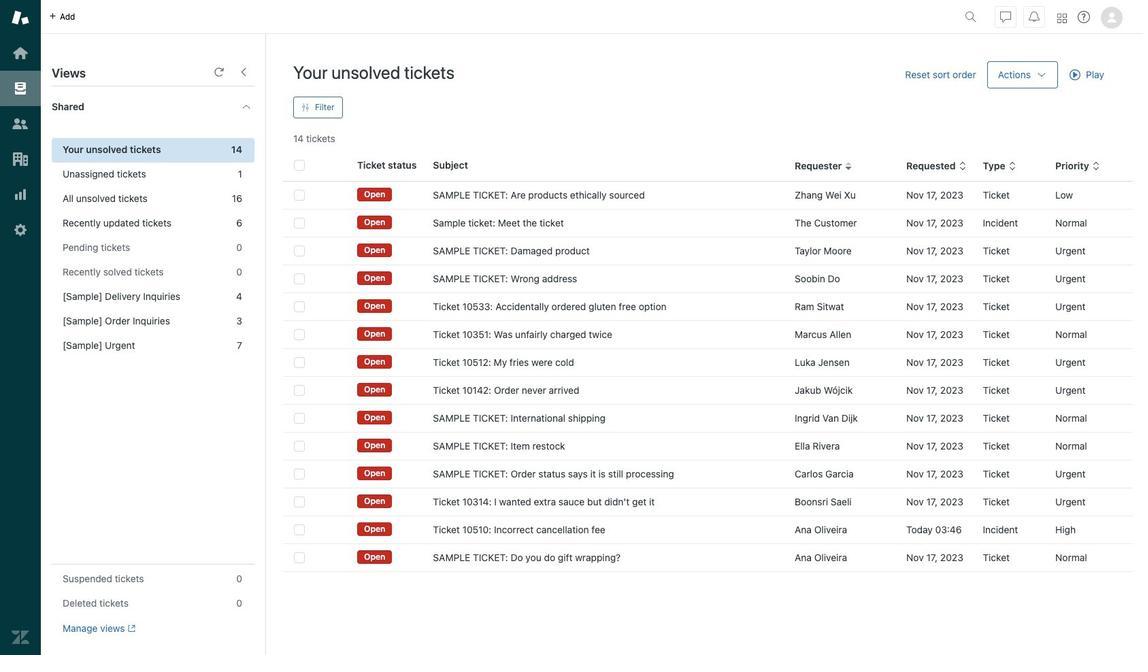 Task type: locate. For each thing, give the bounding box(es) containing it.
admin image
[[12, 221, 29, 239]]

3 row from the top
[[283, 237, 1133, 265]]

13 row from the top
[[283, 516, 1133, 544]]

2 row from the top
[[283, 209, 1133, 237]]

get help image
[[1078, 11, 1090, 23]]

reporting image
[[12, 186, 29, 203]]

row
[[283, 182, 1133, 209], [283, 209, 1133, 237], [283, 237, 1133, 265], [283, 265, 1133, 293], [283, 293, 1133, 321], [283, 321, 1133, 349], [283, 349, 1133, 377], [283, 377, 1133, 405], [283, 405, 1133, 433], [283, 433, 1133, 460], [283, 460, 1133, 488], [283, 488, 1133, 516], [283, 516, 1133, 544], [283, 544, 1133, 572]]

10 row from the top
[[283, 433, 1133, 460]]

hide panel views image
[[238, 67, 249, 78]]

customers image
[[12, 115, 29, 133]]

8 row from the top
[[283, 377, 1133, 405]]

button displays agent's chat status as invisible. image
[[1000, 11, 1011, 22]]

zendesk support image
[[12, 9, 29, 27]]

notifications image
[[1029, 11, 1040, 22]]

11 row from the top
[[283, 460, 1133, 488]]

get started image
[[12, 44, 29, 62]]

14 row from the top
[[283, 544, 1133, 572]]

organizations image
[[12, 150, 29, 168]]

4 row from the top
[[283, 265, 1133, 293]]

heading
[[41, 86, 265, 127]]

12 row from the top
[[283, 488, 1133, 516]]



Task type: vqa. For each thing, say whether or not it's contained in the screenshot.
Views 'image'
yes



Task type: describe. For each thing, give the bounding box(es) containing it.
6 row from the top
[[283, 321, 1133, 349]]

refresh views pane image
[[214, 67, 225, 78]]

1 row from the top
[[283, 182, 1133, 209]]

zendesk products image
[[1058, 13, 1067, 23]]

zendesk image
[[12, 629, 29, 647]]

opens in a new tab image
[[125, 625, 135, 633]]

main element
[[0, 0, 41, 655]]

7 row from the top
[[283, 349, 1133, 377]]

5 row from the top
[[283, 293, 1133, 321]]

views image
[[12, 80, 29, 97]]

9 row from the top
[[283, 405, 1133, 433]]



